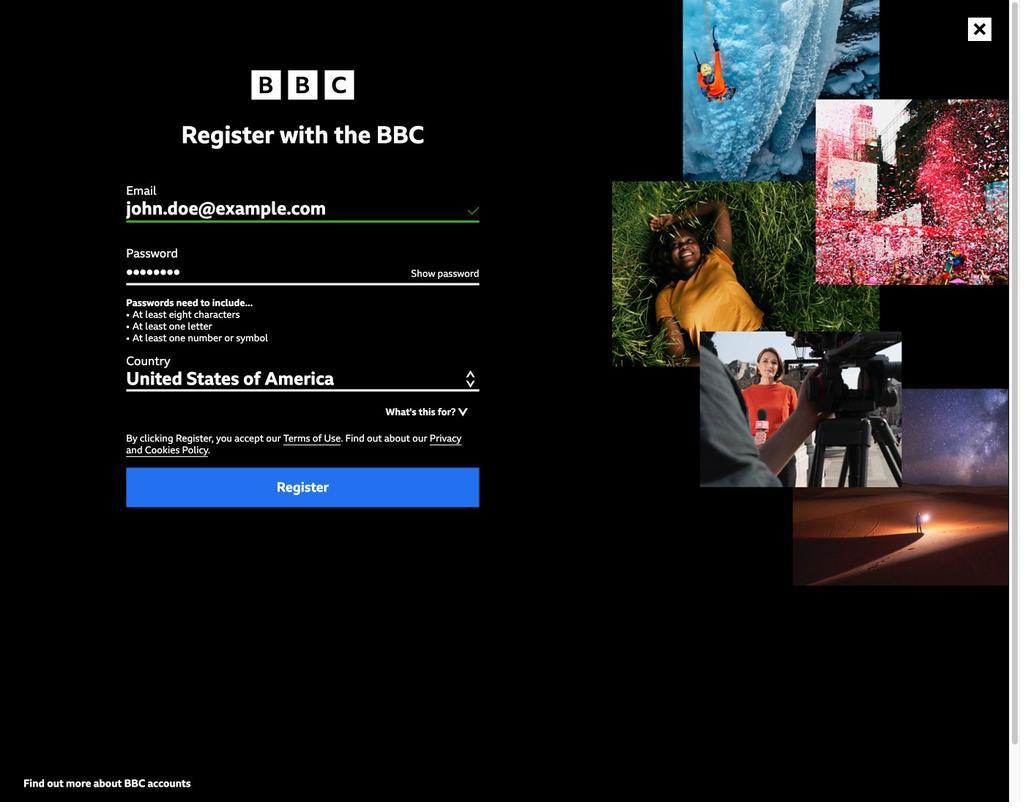 Task type: locate. For each thing, give the bounding box(es) containing it.
None email field
[[126, 183, 462, 222]]

None password field
[[126, 246, 399, 285]]



Task type: describe. For each thing, give the bounding box(es) containing it.
go to the bbc homepage image
[[252, 70, 354, 100]]



